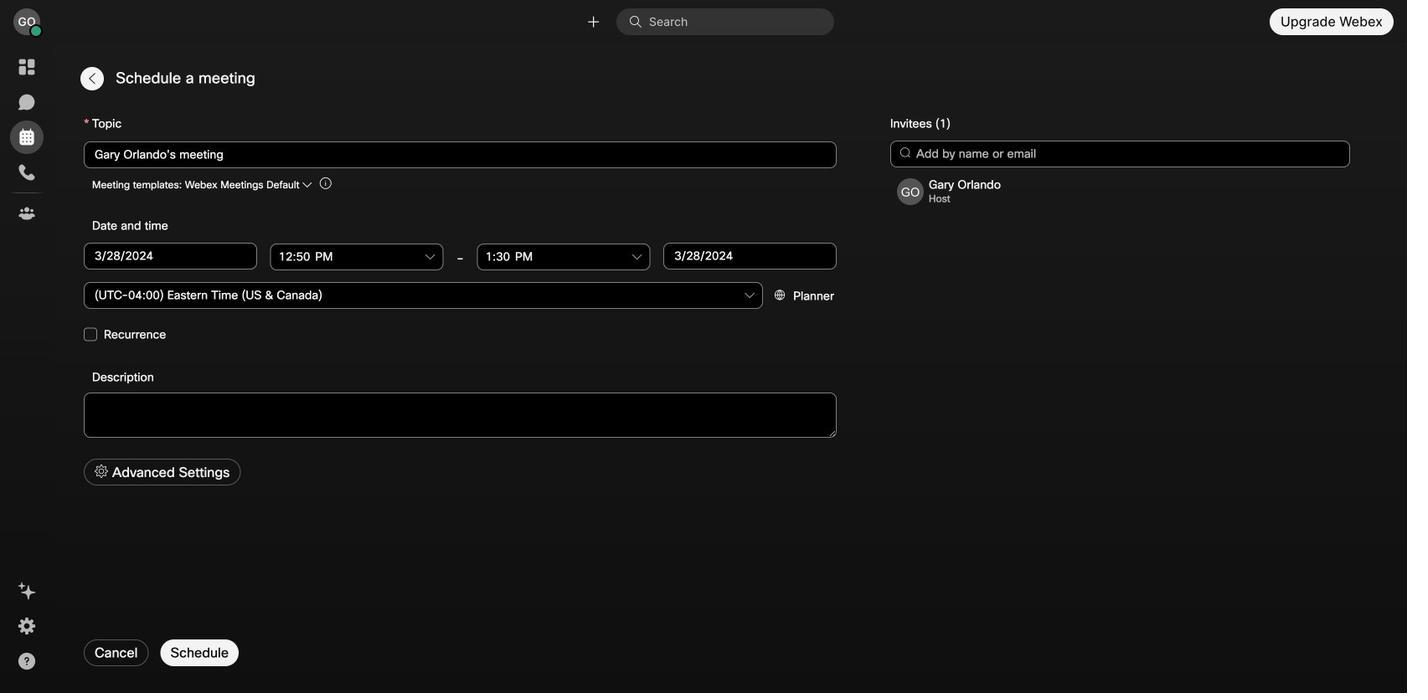 Task type: describe. For each thing, give the bounding box(es) containing it.
webex tab list
[[10, 50, 44, 230]]



Task type: vqa. For each thing, say whether or not it's contained in the screenshot.
5th list item from the bottom
no



Task type: locate. For each thing, give the bounding box(es) containing it.
navigation
[[0, 44, 54, 694]]



